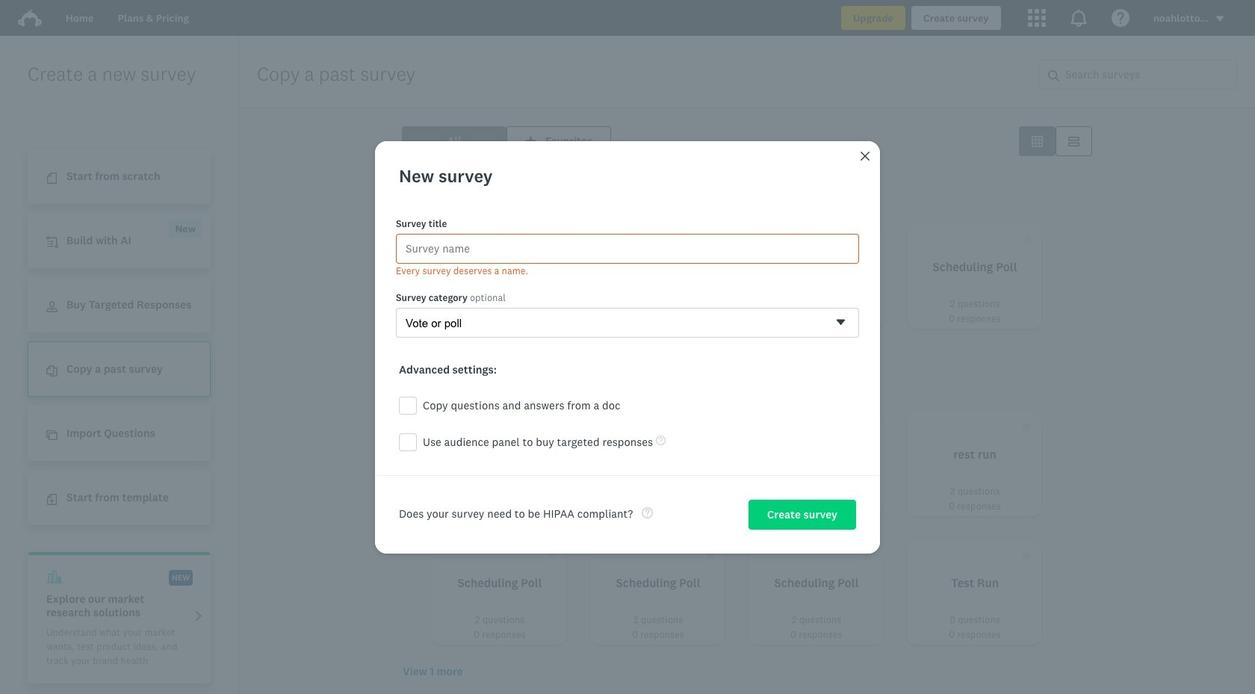 Task type: vqa. For each thing, say whether or not it's contained in the screenshot.
Notification center icon
yes



Task type: describe. For each thing, give the bounding box(es) containing it.
search image
[[1048, 70, 1059, 81]]

documentclone image
[[46, 366, 58, 377]]

help icon image
[[1111, 9, 1129, 27]]

Search surveys field
[[1059, 61, 1236, 89]]

documentplus image
[[46, 494, 58, 505]]

help image
[[656, 436, 666, 445]]

1 brand logo image from the top
[[18, 6, 42, 30]]

Survey name field
[[396, 234, 859, 264]]

notification center icon image
[[1070, 9, 1088, 27]]

user image
[[46, 301, 58, 312]]



Task type: locate. For each thing, give the bounding box(es) containing it.
chevronright image
[[193, 610, 204, 621]]

clone image
[[46, 430, 58, 441]]

dropdown arrow icon image
[[1215, 14, 1225, 24], [1216, 16, 1224, 21]]

dialog
[[375, 141, 880, 553]]

products icon image
[[1028, 9, 1046, 27], [1028, 9, 1046, 27]]

starfilled image
[[525, 136, 536, 147], [705, 233, 716, 244], [863, 233, 874, 244], [863, 421, 874, 432], [863, 549, 874, 560], [1021, 549, 1032, 560]]

close image
[[859, 150, 871, 162], [861, 151, 870, 160]]

grid image
[[1032, 136, 1043, 147]]

help image
[[642, 507, 653, 519]]

document image
[[46, 173, 58, 184]]

starfilled image
[[546, 233, 557, 244], [1021, 233, 1032, 244], [1021, 421, 1032, 432], [546, 549, 557, 560], [705, 549, 716, 560]]

2 brand logo image from the top
[[18, 9, 42, 27]]

brand logo image
[[18, 6, 42, 30], [18, 9, 42, 27]]

textboxmultiple image
[[1068, 136, 1080, 147]]



